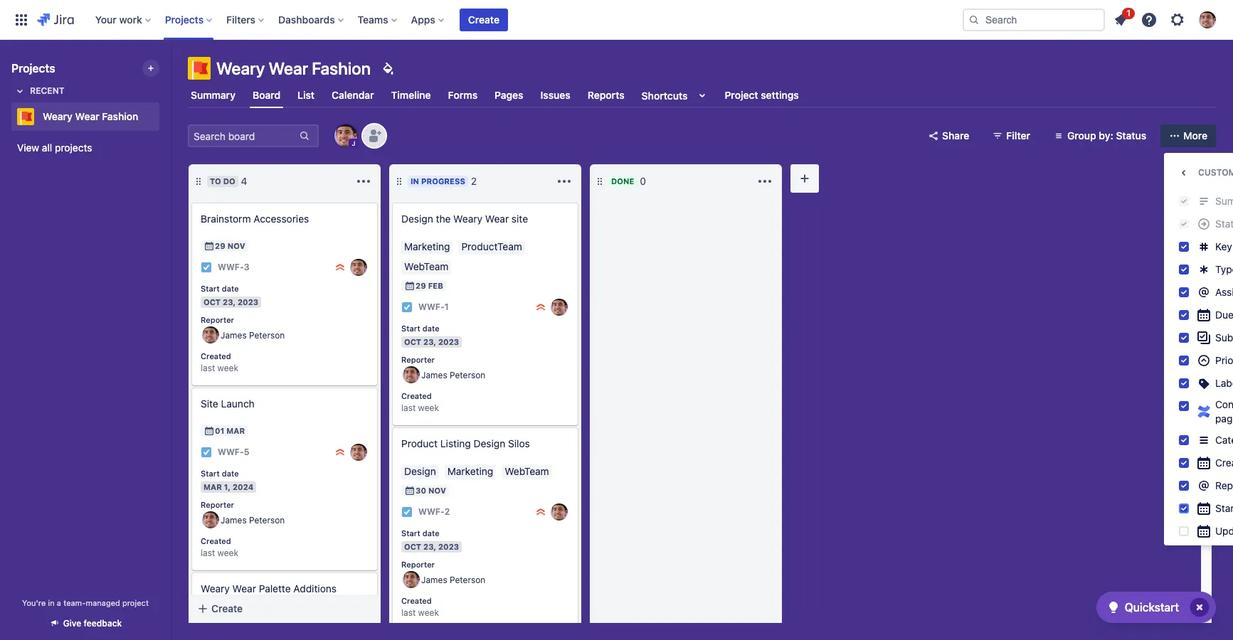 Task type: vqa. For each thing, say whether or not it's contained in the screenshot.
Primary element
yes



Task type: describe. For each thing, give the bounding box(es) containing it.
give feedback button
[[40, 612, 130, 636]]

your work
[[95, 13, 142, 25]]

shortcuts button
[[639, 83, 714, 108]]

project
[[725, 89, 759, 101]]

cate
[[1216, 434, 1234, 446]]

wwf-5 link
[[218, 447, 249, 459]]

highest image for wwf-3
[[335, 262, 346, 273]]

1 vertical spatial 2
[[445, 507, 450, 518]]

01 mar
[[215, 426, 245, 436]]

done 0
[[612, 175, 647, 187]]

site
[[512, 213, 528, 225]]

custom
[[1199, 167, 1234, 178]]

01 march 2024 image
[[204, 426, 215, 437]]

01
[[215, 426, 224, 436]]

column actions menu image for 0
[[757, 173, 774, 190]]

forms
[[448, 89, 478, 101]]

filters
[[226, 13, 256, 25]]

start down wwf-3 link
[[201, 284, 220, 293]]

created last week right medium icon
[[402, 597, 439, 619]]

shortcuts
[[642, 89, 688, 101]]

share button
[[920, 125, 978, 147]]

product listing design silos
[[402, 438, 530, 450]]

week up site launch
[[218, 363, 238, 374]]

0 horizontal spatial create
[[211, 603, 243, 615]]

project settings
[[725, 89, 799, 101]]

30 nov
[[416, 486, 446, 496]]

issues
[[541, 89, 571, 101]]

tab list containing board
[[179, 83, 1225, 108]]

summary link
[[188, 83, 238, 108]]

help image
[[1141, 11, 1158, 28]]

dismiss quickstart image
[[1189, 597, 1212, 619]]

pages link
[[492, 83, 527, 108]]

mar inside 'start date mar 1, 2024'
[[204, 482, 222, 492]]

apps
[[411, 13, 436, 25]]

progress
[[421, 177, 466, 186]]

wwf-3
[[218, 262, 250, 273]]

your profile and settings image
[[1200, 11, 1217, 28]]

reporter down wwf-2 link
[[402, 560, 435, 569]]

1 horizontal spatial fashion
[[312, 58, 371, 78]]

task image for wwf-6
[[201, 612, 212, 624]]

start down wwf-2 link
[[402, 529, 420, 538]]

0 vertical spatial weary wear fashion
[[216, 58, 371, 78]]

by:
[[1100, 130, 1114, 142]]

crea
[[1216, 457, 1234, 469]]

week right medium icon
[[418, 608, 439, 619]]

2024
[[233, 482, 254, 492]]

brainstorm accessories
[[201, 213, 309, 225]]

0 vertical spatial 2
[[471, 175, 477, 187]]

column actions menu image for 2
[[556, 173, 573, 190]]

wwf-1 link
[[419, 301, 449, 314]]

4
[[241, 175, 247, 187]]

column actions menu image
[[355, 173, 372, 190]]

create button inside primary "element"
[[460, 8, 508, 31]]

prio
[[1216, 355, 1234, 367]]

issues link
[[538, 83, 574, 108]]

task image for wwf-2
[[402, 507, 413, 518]]

wwf- for 3
[[218, 262, 244, 273]]

1 vertical spatial projects
[[11, 62, 55, 75]]

in progress 2
[[411, 175, 477, 187]]

29 for 29 nov
[[215, 241, 225, 251]]

primary element
[[9, 0, 963, 40]]

weary down recent
[[43, 110, 73, 122]]

0 vertical spatial 2023
[[238, 297, 259, 307]]

01 march 2024 image
[[204, 426, 215, 437]]

filter
[[1007, 130, 1031, 142]]

1,
[[224, 482, 231, 492]]

key
[[1216, 241, 1233, 253]]

managed
[[86, 599, 120, 608]]

james peterson image for wwf-1
[[551, 299, 568, 316]]

weary up wwf-6
[[201, 583, 230, 595]]

status
[[1117, 130, 1147, 142]]

29 for 29 feb
[[416, 281, 426, 290]]

dashboards button
[[274, 8, 349, 31]]

last up weary wear palette additions
[[201, 548, 215, 559]]

banner containing your work
[[0, 0, 1234, 40]]

wear left 'site'
[[485, 213, 509, 225]]

filters button
[[222, 8, 270, 31]]

task image for wwf-3
[[201, 262, 212, 273]]

wwf-5
[[218, 447, 249, 458]]

view
[[17, 142, 39, 154]]

wwf-6
[[218, 613, 250, 623]]

feb
[[428, 281, 443, 290]]

view all projects
[[17, 142, 92, 154]]

james down wwf-1 link
[[421, 370, 448, 381]]

james peterson image for wwf-5
[[350, 444, 367, 461]]

created last week up 'product'
[[402, 392, 439, 414]]

wwf-1
[[419, 302, 449, 313]]

date down wwf-3 link
[[222, 284, 239, 293]]

additions
[[294, 583, 337, 595]]

create project image
[[145, 63, 157, 74]]

add to starred image
[[155, 108, 172, 125]]

projects
[[55, 142, 92, 154]]

board
[[253, 89, 281, 101]]

give feedback
[[63, 619, 122, 629]]

oct for design
[[404, 337, 422, 347]]

wear up '6'
[[233, 583, 256, 595]]

brainstorm
[[201, 213, 251, 225]]

wwf- for 2
[[419, 507, 445, 518]]

teams
[[358, 13, 388, 25]]

reports link
[[585, 83, 628, 108]]

apps button
[[407, 8, 450, 31]]

forms link
[[445, 83, 481, 108]]

create column image
[[797, 170, 814, 187]]

0 vertical spatial design
[[402, 213, 433, 225]]

labe
[[1216, 377, 1234, 389]]

1 horizontal spatial mar
[[227, 426, 245, 436]]

calendar
[[332, 89, 374, 101]]

week up weary wear palette additions
[[218, 548, 238, 559]]

group by: status
[[1068, 130, 1147, 142]]

recent
[[30, 85, 64, 96]]

you're
[[22, 599, 46, 608]]

date down wwf-1 link
[[423, 324, 440, 333]]

summary
[[191, 89, 236, 101]]

project settings link
[[722, 83, 802, 108]]

30 november 2023 image
[[404, 486, 416, 497]]

james peterson down 2024
[[221, 515, 285, 526]]

3
[[244, 262, 250, 273]]

weary wear palette additions
[[201, 583, 337, 595]]

list link
[[295, 83, 318, 108]]

last up 'product'
[[402, 403, 416, 414]]

23, for product
[[424, 542, 436, 552]]

james down 1,
[[221, 515, 247, 526]]

2023 for product
[[438, 542, 459, 552]]

listing
[[441, 438, 471, 450]]

0 horizontal spatial 1
[[445, 302, 449, 313]]

wwf- for 1
[[419, 302, 445, 313]]

start down wwf-1 link
[[402, 324, 420, 333]]

in
[[411, 177, 419, 186]]

view all projects link
[[11, 135, 159, 161]]

calendar link
[[329, 83, 377, 108]]

sub
[[1216, 332, 1234, 344]]



Task type: locate. For each thing, give the bounding box(es) containing it.
0 horizontal spatial highest image
[[335, 262, 346, 273]]

add people image
[[366, 127, 383, 145]]

1 vertical spatial highest image
[[535, 302, 547, 313]]

start date oct 23, 2023 down wwf-1 link
[[402, 324, 459, 347]]

1 vertical spatial start date oct 23, 2023
[[402, 324, 459, 347]]

2 vertical spatial oct
[[404, 542, 422, 552]]

nov up wwf-3
[[228, 241, 245, 251]]

0 horizontal spatial weary wear fashion
[[43, 110, 138, 122]]

1 vertical spatial mar
[[204, 482, 222, 492]]

created last week up site launch
[[201, 352, 238, 374]]

highest image for wwf-1
[[535, 302, 547, 313]]

start
[[201, 284, 220, 293], [402, 324, 420, 333], [201, 469, 220, 478], [402, 529, 420, 538]]

highest image
[[335, 447, 346, 458], [535, 507, 547, 518]]

james peterson up listing in the bottom of the page
[[421, 370, 486, 381]]

fashion inside weary wear fashion link
[[102, 110, 138, 122]]

1 vertical spatial design
[[474, 438, 506, 450]]

wwf- down 30 nov
[[419, 507, 445, 518]]

site launch
[[201, 398, 255, 410]]

confluence image
[[1196, 404, 1213, 421]]

settings image
[[1170, 11, 1187, 28]]

create right apps dropdown button on the left
[[468, 13, 500, 25]]

more button
[[1161, 125, 1217, 147]]

highest image for wwf-2
[[535, 507, 547, 518]]

1 horizontal spatial highest image
[[535, 507, 547, 518]]

list
[[298, 89, 315, 101]]

start inside 'start date mar 1, 2024'
[[201, 469, 220, 478]]

silos
[[508, 438, 530, 450]]

Search field
[[963, 8, 1106, 31]]

the
[[436, 213, 451, 225]]

0 horizontal spatial column actions menu image
[[556, 173, 573, 190]]

weary
[[216, 58, 265, 78], [43, 110, 73, 122], [454, 213, 483, 225], [201, 583, 230, 595]]

1 vertical spatial 1
[[445, 302, 449, 313]]

highest image for wwf-5
[[335, 447, 346, 458]]

29 up wwf-3
[[215, 241, 225, 251]]

wwf- down weary wear palette additions
[[218, 613, 244, 623]]

1 horizontal spatial projects
[[165, 13, 204, 25]]

to do 4
[[210, 175, 247, 187]]

0 vertical spatial oct
[[204, 297, 221, 307]]

start date mar 1, 2024
[[201, 469, 254, 492]]

2 vertical spatial start date oct 23, 2023
[[402, 529, 459, 552]]

james down wwf-2 link
[[421, 575, 448, 586]]

mar
[[227, 426, 245, 436], [204, 482, 222, 492]]

1 horizontal spatial weary wear fashion
[[216, 58, 371, 78]]

reports
[[588, 89, 625, 101]]

0 vertical spatial fashion
[[312, 58, 371, 78]]

2 down 30 nov
[[445, 507, 450, 518]]

1 vertical spatial weary wear fashion
[[43, 110, 138, 122]]

23, down wwf-1 link
[[424, 337, 436, 347]]

fashion up calendar
[[312, 58, 371, 78]]

james peterson image
[[335, 125, 357, 147], [551, 299, 568, 316], [350, 444, 367, 461], [551, 504, 568, 521], [202, 512, 219, 529]]

projects button
[[161, 8, 218, 31]]

accessories
[[254, 213, 309, 225]]

column actions menu image left done
[[556, 173, 573, 190]]

0 horizontal spatial projects
[[11, 62, 55, 75]]

2023 for design
[[438, 337, 459, 347]]

2023 down 3
[[238, 297, 259, 307]]

0 vertical spatial nov
[[228, 241, 245, 251]]

task image for wwf-5
[[201, 447, 212, 458]]

filter button
[[984, 125, 1039, 147]]

create left '6'
[[211, 603, 243, 615]]

0 horizontal spatial design
[[402, 213, 433, 225]]

0 horizontal spatial 29
[[215, 241, 225, 251]]

1 horizontal spatial create
[[468, 13, 500, 25]]

column actions menu image
[[556, 173, 573, 190], [757, 173, 774, 190]]

1 vertical spatial 23,
[[424, 337, 436, 347]]

set background color image
[[380, 60, 397, 77]]

check image
[[1105, 599, 1122, 617]]

weary wear fashion up list
[[216, 58, 371, 78]]

task image down 01 march 2024 image
[[201, 447, 212, 458]]

1 horizontal spatial nov
[[428, 486, 446, 496]]

start date oct 23, 2023
[[201, 284, 259, 307], [402, 324, 459, 347], [402, 529, 459, 552]]

palette
[[259, 583, 291, 595]]

2023 down wwf-2 link
[[438, 542, 459, 552]]

all
[[42, 142, 52, 154]]

1 horizontal spatial 1
[[1127, 7, 1131, 18]]

task image down 29 november 2023 image
[[201, 262, 212, 273]]

1 horizontal spatial create button
[[460, 8, 508, 31]]

project
[[122, 599, 149, 608]]

weary wear fashion up view all projects link
[[43, 110, 138, 122]]

sum
[[1216, 195, 1234, 207]]

projects
[[165, 13, 204, 25], [11, 62, 55, 75]]

work
[[119, 13, 142, 25]]

fashion left add to starred icon
[[102, 110, 138, 122]]

0 horizontal spatial highest image
[[335, 447, 346, 458]]

0 horizontal spatial mar
[[204, 482, 222, 492]]

1 horizontal spatial highest image
[[535, 302, 547, 313]]

done
[[612, 177, 635, 186]]

your work button
[[91, 8, 156, 31]]

your
[[95, 13, 117, 25]]

1 vertical spatial fashion
[[102, 110, 138, 122]]

a
[[57, 599, 61, 608]]

james peterson image for wwf-2
[[551, 504, 568, 521]]

fashion
[[312, 58, 371, 78], [102, 110, 138, 122]]

wwf- for 5
[[218, 447, 244, 458]]

upd
[[1216, 525, 1234, 538]]

29 november 2023 image
[[204, 241, 215, 252]]

task image down 30 november 2023 image
[[402, 507, 413, 518]]

23, for design
[[424, 337, 436, 347]]

last up site
[[201, 363, 215, 374]]

date up 1,
[[222, 469, 239, 478]]

wwf- down 29 nov
[[218, 262, 244, 273]]

weary right the the
[[454, 213, 483, 225]]

23, down wwf-3 link
[[223, 297, 236, 307]]

2 column actions menu image from the left
[[757, 173, 774, 190]]

create inside primary "element"
[[468, 13, 500, 25]]

tab list
[[179, 83, 1225, 108]]

0 vertical spatial highest image
[[335, 447, 346, 458]]

week up 'product'
[[418, 403, 439, 414]]

30 november 2023 image
[[404, 486, 416, 497]]

timeline link
[[388, 83, 434, 108]]

task image
[[201, 262, 212, 273], [402, 302, 413, 313], [201, 447, 212, 458], [402, 507, 413, 518], [201, 612, 212, 624]]

wwf- down 29 feb on the top left of the page
[[419, 302, 445, 313]]

you're in a team-managed project
[[22, 599, 149, 608]]

start date oct 23, 2023 for design
[[402, 324, 459, 347]]

wear up list
[[269, 58, 308, 78]]

date inside 'start date mar 1, 2024'
[[222, 469, 239, 478]]

stat
[[1216, 218, 1234, 230]]

created last week down 1,
[[201, 537, 238, 559]]

jira image
[[37, 11, 74, 28], [37, 11, 74, 28]]

2 right progress
[[471, 175, 477, 187]]

0 vertical spatial create button
[[460, 8, 508, 31]]

reporter
[[201, 315, 234, 324], [402, 355, 435, 364], [201, 500, 234, 510], [402, 560, 435, 569]]

29 november 2023 image
[[204, 241, 215, 252]]

1 horizontal spatial column actions menu image
[[757, 173, 774, 190]]

reporter down 1,
[[201, 500, 234, 510]]

due
[[1216, 309, 1234, 321]]

1 vertical spatial oct
[[404, 337, 422, 347]]

star
[[1216, 503, 1234, 515]]

do
[[223, 177, 235, 186]]

james peterson
[[221, 330, 285, 341], [421, 370, 486, 381], [221, 515, 285, 526], [421, 575, 486, 586]]

more
[[1184, 130, 1208, 142]]

design left silos
[[474, 438, 506, 450]]

james peterson down wwf-2 link
[[421, 575, 486, 586]]

1 horizontal spatial 2
[[471, 175, 477, 187]]

29 left feb
[[416, 281, 426, 290]]

dashboards
[[278, 13, 335, 25]]

1 vertical spatial create
[[211, 603, 243, 615]]

wwf-6 link
[[218, 612, 250, 624]]

james
[[221, 330, 247, 341], [421, 370, 448, 381], [221, 515, 247, 526], [421, 575, 448, 586]]

group
[[1068, 130, 1097, 142]]

23, down wwf-2 link
[[424, 542, 436, 552]]

back image
[[1176, 164, 1193, 182]]

rep
[[1216, 480, 1234, 492]]

projects right work
[[165, 13, 204, 25]]

medium image
[[355, 612, 366, 624]]

0 vertical spatial 1
[[1127, 7, 1131, 18]]

0 vertical spatial mar
[[227, 426, 245, 436]]

2 vertical spatial 23,
[[424, 542, 436, 552]]

date
[[222, 284, 239, 293], [423, 324, 440, 333], [222, 469, 239, 478], [423, 529, 440, 538]]

0 vertical spatial 23,
[[223, 297, 236, 307]]

week
[[218, 363, 238, 374], [418, 403, 439, 414], [218, 548, 238, 559], [418, 608, 439, 619]]

2 vertical spatial 2023
[[438, 542, 459, 552]]

1 horizontal spatial 29
[[416, 281, 426, 290]]

0 horizontal spatial create button
[[189, 597, 381, 622]]

1 vertical spatial create button
[[189, 597, 381, 622]]

0 vertical spatial create
[[468, 13, 500, 25]]

design left the the
[[402, 213, 433, 225]]

feedback
[[84, 619, 122, 629]]

notifications image
[[1113, 11, 1130, 28]]

sidebar navigation image
[[155, 57, 187, 85]]

teams button
[[354, 8, 403, 31]]

reporter down wwf-1 link
[[402, 355, 435, 364]]

type
[[1216, 263, 1234, 276]]

peterson
[[249, 330, 285, 341], [450, 370, 486, 381], [249, 515, 285, 526], [450, 575, 486, 586]]

0 horizontal spatial nov
[[228, 241, 245, 251]]

design
[[402, 213, 433, 225], [474, 438, 506, 450]]

wwf- down the 01 mar
[[218, 447, 244, 458]]

team-
[[63, 599, 86, 608]]

0 vertical spatial 29
[[215, 241, 225, 251]]

task image left wwf-6 link
[[201, 612, 212, 624]]

0 vertical spatial start date oct 23, 2023
[[201, 284, 259, 307]]

collapse recent projects image
[[11, 83, 28, 100]]

start down wwf-5 link
[[201, 469, 220, 478]]

1 vertical spatial 2023
[[438, 337, 459, 347]]

nov for 29 nov
[[228, 241, 245, 251]]

design the weary wear site
[[402, 213, 528, 225]]

start date oct 23, 2023 for product
[[402, 529, 459, 552]]

highest image
[[335, 262, 346, 273], [535, 302, 547, 313]]

quickstart button
[[1097, 592, 1217, 624]]

reporter down wwf-3 link
[[201, 315, 234, 324]]

0 horizontal spatial fashion
[[102, 110, 138, 122]]

1 horizontal spatial design
[[474, 438, 506, 450]]

confluence image
[[1196, 404, 1213, 421]]

oct down wwf-2 link
[[404, 542, 422, 552]]

to
[[210, 177, 221, 186]]

create button down palette
[[189, 597, 381, 622]]

weary up board
[[216, 58, 265, 78]]

30
[[416, 486, 426, 496]]

wwf- for 6
[[218, 613, 244, 623]]

start date oct 23, 2023 down wwf-3 link
[[201, 284, 259, 307]]

settings
[[761, 89, 799, 101]]

2
[[471, 175, 477, 187], [445, 507, 450, 518]]

nov right 30 at left
[[428, 486, 446, 496]]

29 nov
[[215, 241, 245, 251]]

1 column actions menu image from the left
[[556, 173, 573, 190]]

weary wear fashion link
[[11, 103, 154, 131]]

task image left wwf-1 link
[[402, 302, 413, 313]]

0 vertical spatial projects
[[165, 13, 204, 25]]

1 vertical spatial highest image
[[535, 507, 547, 518]]

29 february 2024 image
[[404, 281, 416, 292], [404, 281, 416, 292]]

wear up view all projects link
[[75, 110, 99, 122]]

nov for 30 nov
[[428, 486, 446, 496]]

task image for wwf-1
[[402, 302, 413, 313]]

give
[[63, 619, 81, 629]]

oct
[[204, 297, 221, 307], [404, 337, 422, 347], [404, 542, 422, 552]]

mar right 01
[[227, 426, 245, 436]]

0 vertical spatial highest image
[[335, 262, 346, 273]]

wear
[[269, 58, 308, 78], [75, 110, 99, 122], [485, 213, 509, 225], [233, 583, 256, 595]]

timeline
[[391, 89, 431, 101]]

0
[[640, 175, 647, 187]]

banner
[[0, 0, 1234, 40]]

mar left 1,
[[204, 482, 222, 492]]

search image
[[969, 14, 980, 25]]

create button right apps dropdown button on the left
[[460, 8, 508, 31]]

date down wwf-2 link
[[423, 529, 440, 538]]

nov
[[228, 241, 245, 251], [428, 486, 446, 496]]

projects up recent
[[11, 62, 55, 75]]

Search board text field
[[189, 126, 298, 146]]

created
[[201, 352, 231, 361], [402, 392, 432, 401], [201, 537, 231, 546], [402, 597, 432, 606]]

oct down wwf-3 link
[[204, 297, 221, 307]]

column actions menu image left create column icon at the top of page
[[757, 173, 774, 190]]

start date oct 23, 2023 down wwf-2 link
[[402, 529, 459, 552]]

1 vertical spatial 29
[[416, 281, 426, 290]]

oct down wwf-1 link
[[404, 337, 422, 347]]

1 vertical spatial nov
[[428, 486, 446, 496]]

appswitcher icon image
[[13, 11, 30, 28]]

2023 down wwf-1 link
[[438, 337, 459, 347]]

james peterson down 3
[[221, 330, 285, 341]]

james peterson image
[[350, 259, 367, 276], [202, 327, 219, 344], [403, 367, 420, 384], [403, 572, 420, 589]]

projects inside dropdown button
[[165, 13, 204, 25]]

oct for product
[[404, 542, 422, 552]]

james down wwf-3 link
[[221, 330, 247, 341]]

0 horizontal spatial 2
[[445, 507, 450, 518]]

last right medium icon
[[402, 608, 416, 619]]



